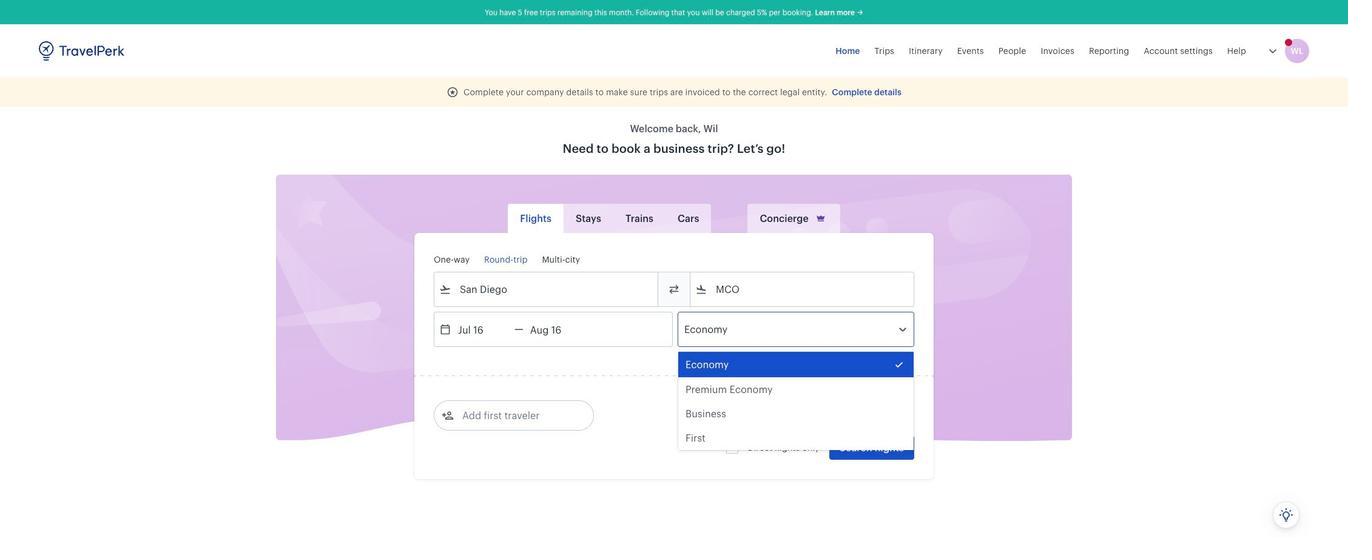 Task type: describe. For each thing, give the bounding box(es) containing it.
To search field
[[708, 280, 898, 299]]

Add first traveler search field
[[454, 406, 580, 425]]

From search field
[[451, 280, 642, 299]]



Task type: locate. For each thing, give the bounding box(es) containing it.
Return text field
[[524, 313, 587, 346]]

Depart text field
[[451, 313, 515, 346]]



